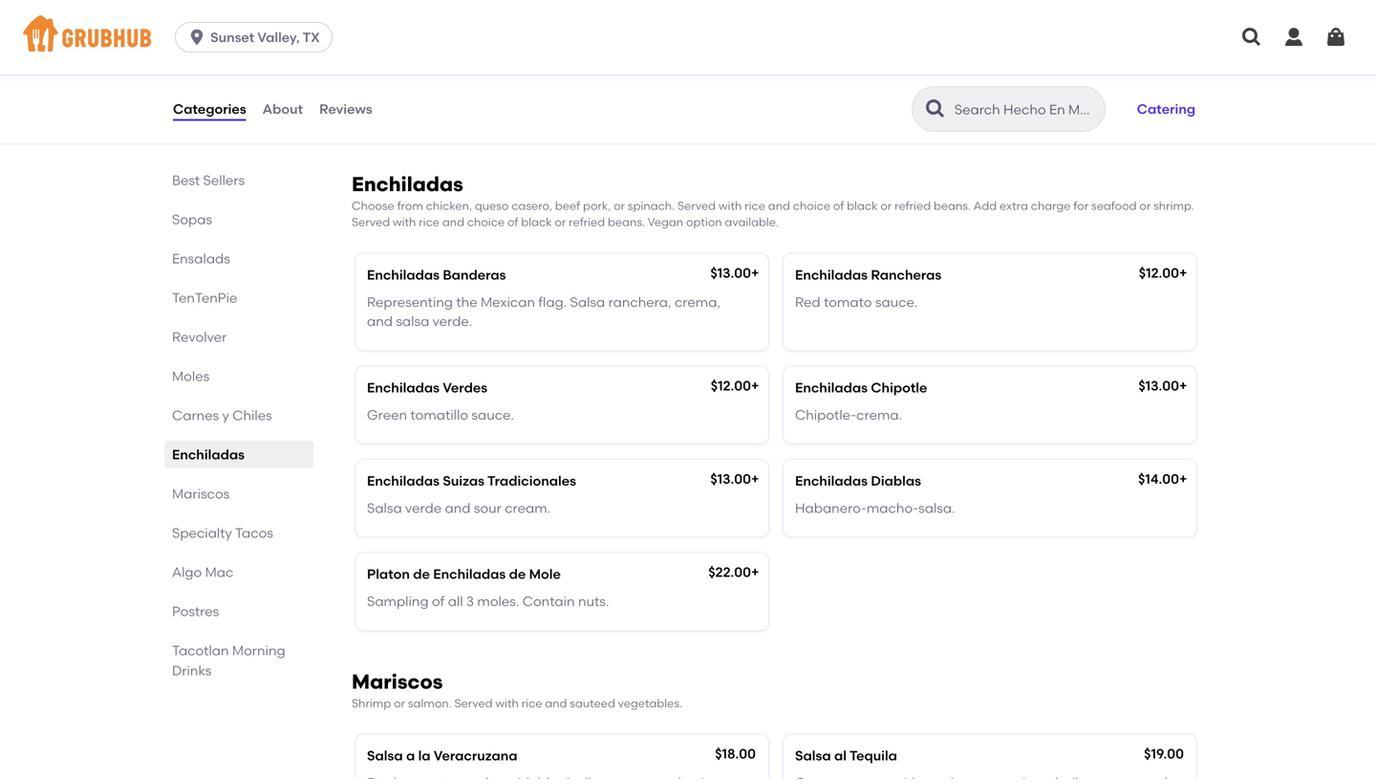 Task type: describe. For each thing, give the bounding box(es) containing it.
catering
[[1138, 101, 1196, 117]]

queso inside 'enchiladas choose from chicken, queso casero, beef pork, or spinach. served with rice and choice of black or refried beans. add extra charge for seafood or shrimp. served with rice and choice of black or refried beans. vegan option available.'
[[475, 199, 509, 213]]

$18.00
[[715, 746, 756, 762]]

$13.00 + for red tomato sauce.
[[711, 265, 760, 281]]

flour
[[485, 98, 514, 114]]

tacotlan
[[172, 643, 229, 659]]

sauce. for red tomato sauce.
[[876, 294, 918, 310]]

$19.00
[[1145, 746, 1185, 762]]

0 horizontal spatial beans.
[[608, 215, 645, 229]]

enchiladas for enchiladas banderas
[[367, 267, 440, 283]]

sauce. for green tomatillo sauce.
[[472, 407, 514, 423]]

tx
[[303, 29, 320, 45]]

sunset
[[210, 29, 255, 45]]

+ for sampling of all 3 moles. contain nuts.
[[752, 564, 760, 581]]

salsa a la veracruzana
[[367, 748, 518, 764]]

verde
[[405, 500, 442, 516]]

specialty tacos
[[172, 525, 273, 541]]

salsa.
[[919, 500, 956, 516]]

tacotlan morning drinks
[[172, 643, 285, 679]]

salsa for salsa a la veracruzana
[[367, 748, 403, 764]]

0 horizontal spatial with
[[393, 215, 416, 229]]

salsa for salsa verde and sour cream.
[[367, 500, 402, 516]]

salsa inside representing the mexican flag. salsa ranchera, crema, and salsa verde.
[[570, 294, 605, 310]]

moles.
[[478, 593, 520, 610]]

spinach.
[[628, 199, 675, 213]]

beef
[[367, 59, 396, 75]]

1 horizontal spatial svg image
[[1283, 26, 1306, 49]]

categories
[[173, 101, 246, 117]]

$13.00 + for habanero-macho-salsa.
[[711, 471, 760, 487]]

ranchera,
[[609, 294, 672, 310]]

0 horizontal spatial choice
[[467, 215, 505, 229]]

chicken,
[[426, 199, 472, 213]]

1 vertical spatial served
[[352, 215, 390, 229]]

add
[[974, 199, 997, 213]]

vegetables.
[[618, 696, 683, 710]]

enchiladas for enchiladas chipotle
[[796, 380, 868, 396]]

shrimp
[[352, 696, 391, 710]]

fajita,
[[400, 59, 436, 75]]

queso inside beef fajita, homemade chorizo, nopalitos, grilled onions, plancha cooked serrano peppers, queso fresco, black beans, rice, and 6 flour tortillas.
[[589, 78, 628, 95]]

representing
[[367, 294, 453, 310]]

enchiladas for enchiladas rancheras
[[796, 267, 868, 283]]

for
[[1074, 199, 1089, 213]]

or inside mariscos shrimp or salmon. served with rice and sauteed vegetables.
[[394, 696, 405, 710]]

1 vertical spatial $13.00 +
[[1139, 378, 1188, 394]]

2 de from the left
[[509, 566, 526, 583]]

algo mac
[[172, 564, 234, 580]]

reviews
[[319, 101, 373, 117]]

beef fajita, homemade chorizo, nopalitos, grilled onions, plancha cooked serrano peppers, queso fresco, black beans, rice, and 6 flour tortillas. button
[[356, 19, 769, 133]]

svg image inside sunset valley, tx button
[[188, 28, 207, 47]]

0 horizontal spatial refried
[[569, 215, 605, 229]]

sopas
[[172, 211, 212, 228]]

+ for chipotle-crema.
[[1180, 378, 1188, 394]]

revolver
[[172, 329, 227, 345]]

and inside beef fajita, homemade chorizo, nopalitos, grilled onions, plancha cooked serrano peppers, queso fresco, black beans, rice, and 6 flour tortillas.
[[445, 98, 471, 114]]

verdes
[[443, 380, 488, 396]]

0 vertical spatial refried
[[895, 199, 931, 213]]

from
[[397, 199, 423, 213]]

available.
[[725, 215, 779, 229]]

beans,
[[367, 98, 411, 114]]

crema.
[[857, 407, 903, 423]]

enchiladas inside 'enchiladas choose from chicken, queso casero, beef pork, or spinach. served with rice and choice of black or refried beans. add extra charge for seafood or shrimp. served with rice and choice of black or refried beans. vegan option available.'
[[352, 172, 464, 196]]

a
[[406, 748, 415, 764]]

tentenpie
[[172, 290, 238, 306]]

$12.00 for red tomato sauce.
[[1139, 265, 1180, 281]]

platon
[[367, 566, 410, 583]]

3
[[467, 593, 474, 610]]

verde.
[[433, 313, 473, 330]]

and inside representing the mexican flag. salsa ranchera, crema, and salsa verde.
[[367, 313, 393, 330]]

chiles
[[233, 407, 272, 424]]

option
[[686, 215, 722, 229]]

and up available.
[[769, 199, 791, 213]]

salsa al tequila
[[796, 748, 898, 764]]

enchiladas suizas tradicionales
[[367, 473, 577, 489]]

$12.00 + for red tomato sauce.
[[1139, 265, 1188, 281]]

about
[[263, 101, 303, 117]]

salsa
[[396, 313, 430, 330]]

salsa for salsa al tequila
[[796, 748, 831, 764]]

la
[[418, 748, 431, 764]]

$22.00 +
[[709, 564, 760, 581]]

sellers
[[203, 172, 245, 188]]

1 de from the left
[[413, 566, 430, 583]]

carnes
[[172, 407, 219, 424]]

2 horizontal spatial svg image
[[1325, 26, 1348, 49]]

or down beef
[[555, 215, 566, 229]]

mariscos for mariscos shrimp or salmon. served with rice and sauteed vegetables.
[[352, 670, 443, 694]]

green tomatillo sauce.
[[367, 407, 514, 423]]

carnes y chiles
[[172, 407, 272, 424]]

enchiladas for enchiladas suizas tradicionales
[[367, 473, 440, 489]]

black inside beef fajita, homemade chorizo, nopalitos, grilled onions, plancha cooked serrano peppers, queso fresco, black beans, rice, and 6 flour tortillas.
[[678, 78, 714, 95]]

sampling
[[367, 593, 429, 610]]

algo
[[172, 564, 202, 580]]

sampling of all 3 moles. contain nuts.
[[367, 593, 609, 610]]

1 horizontal spatial of
[[508, 215, 519, 229]]

and inside mariscos shrimp or salmon. served with rice and sauteed vegetables.
[[545, 696, 567, 710]]

mole
[[529, 566, 561, 583]]

red
[[796, 294, 821, 310]]

enchiladas for enchiladas diablas
[[796, 473, 868, 489]]

enchiladas verdes
[[367, 380, 488, 396]]

nuts.
[[578, 593, 609, 610]]

with inside mariscos shrimp or salmon. served with rice and sauteed vegetables.
[[496, 696, 519, 710]]

drinks
[[172, 663, 212, 679]]

2 vertical spatial of
[[432, 593, 445, 610]]

chipotle
[[871, 380, 928, 396]]

tradicionales
[[488, 473, 577, 489]]

svg image
[[1241, 26, 1264, 49]]

nopalitos,
[[572, 59, 636, 75]]

about button
[[262, 75, 304, 143]]

salmon.
[[408, 696, 452, 710]]

all
[[448, 593, 463, 610]]

and down chicken,
[[443, 215, 465, 229]]

beef
[[555, 199, 581, 213]]



Task type: locate. For each thing, give the bounding box(es) containing it.
0 vertical spatial of
[[834, 199, 845, 213]]

0 vertical spatial queso
[[589, 78, 628, 95]]

contain
[[523, 593, 575, 610]]

rancheras
[[871, 267, 942, 283]]

0 vertical spatial $13.00 +
[[711, 265, 760, 281]]

seafood
[[1092, 199, 1137, 213]]

ensalads
[[172, 251, 230, 267]]

search icon image
[[924, 98, 947, 120]]

mariscos up shrimp
[[352, 670, 443, 694]]

0 vertical spatial $12.00
[[1139, 265, 1180, 281]]

mariscos inside mariscos shrimp or salmon. served with rice and sauteed vegetables.
[[352, 670, 443, 694]]

salsa left al
[[796, 748, 831, 764]]

0 vertical spatial served
[[678, 199, 716, 213]]

queso left casero,
[[475, 199, 509, 213]]

0 vertical spatial with
[[719, 199, 742, 213]]

$12.00 +
[[1139, 265, 1188, 281], [711, 378, 760, 394]]

choose
[[352, 199, 395, 213]]

0 vertical spatial rice
[[745, 199, 766, 213]]

serrano
[[476, 78, 525, 95]]

2 horizontal spatial black
[[847, 199, 878, 213]]

2 vertical spatial served
[[455, 696, 493, 710]]

rice,
[[414, 98, 442, 114]]

served down choose
[[352, 215, 390, 229]]

or right shrimp
[[394, 696, 405, 710]]

or right pork,
[[614, 199, 625, 213]]

$14.00 +
[[1139, 471, 1188, 487]]

green
[[367, 407, 407, 423]]

0 horizontal spatial sauce.
[[472, 407, 514, 423]]

1 vertical spatial choice
[[467, 215, 505, 229]]

$13.00 up crema,
[[711, 265, 752, 281]]

best
[[172, 172, 200, 188]]

salsa left 'a'
[[367, 748, 403, 764]]

$13.00 +
[[711, 265, 760, 281], [1139, 378, 1188, 394], [711, 471, 760, 487]]

choice up the enchiladas rancheras
[[793, 199, 831, 213]]

0 horizontal spatial $12.00
[[711, 378, 752, 394]]

black down casero,
[[521, 215, 552, 229]]

1 vertical spatial rice
[[419, 215, 440, 229]]

1 vertical spatial refried
[[569, 215, 605, 229]]

and left "6"
[[445, 98, 471, 114]]

rice
[[745, 199, 766, 213], [419, 215, 440, 229], [522, 696, 543, 710]]

served up option
[[678, 199, 716, 213]]

2 vertical spatial $13.00
[[711, 471, 752, 487]]

black up the enchiladas rancheras
[[847, 199, 878, 213]]

specialty
[[172, 525, 232, 541]]

$12.00 + down crema,
[[711, 378, 760, 394]]

chorizo,
[[519, 59, 569, 75]]

1 vertical spatial black
[[847, 199, 878, 213]]

main navigation navigation
[[0, 0, 1377, 75]]

moles
[[172, 368, 210, 384]]

veracruzana
[[434, 748, 518, 764]]

$13.00 up $14.00
[[1139, 378, 1180, 394]]

Search Hecho En Mexico search field
[[953, 100, 1099, 119]]

0 horizontal spatial rice
[[419, 215, 440, 229]]

suizas
[[443, 473, 485, 489]]

and left salsa
[[367, 313, 393, 330]]

1 horizontal spatial choice
[[793, 199, 831, 213]]

1 horizontal spatial black
[[678, 78, 714, 95]]

served inside mariscos shrimp or salmon. served with rice and sauteed vegetables.
[[455, 696, 493, 710]]

1 vertical spatial $13.00
[[1139, 378, 1180, 394]]

1 horizontal spatial $12.00 +
[[1139, 265, 1188, 281]]

with down from
[[393, 215, 416, 229]]

+ for green tomatillo sauce.
[[752, 378, 760, 394]]

enchiladas up tomato
[[796, 267, 868, 283]]

$12.00 + down the shrimp. at top right
[[1139, 265, 1188, 281]]

0 vertical spatial $12.00 +
[[1139, 265, 1188, 281]]

0 horizontal spatial black
[[521, 215, 552, 229]]

enchiladas chipotle
[[796, 380, 928, 396]]

1 horizontal spatial served
[[455, 696, 493, 710]]

+ for salsa verde and sour cream.
[[752, 471, 760, 487]]

$12.00 + for green tomatillo sauce.
[[711, 378, 760, 394]]

enchiladas up "representing"
[[367, 267, 440, 283]]

cooked
[[424, 78, 473, 95]]

beans.
[[934, 199, 971, 213], [608, 215, 645, 229]]

enchiladas up from
[[352, 172, 464, 196]]

1 vertical spatial $12.00
[[711, 378, 752, 394]]

beef fajita, homemade chorizo, nopalitos, grilled onions, plancha cooked serrano peppers, queso fresco, black beans, rice, and 6 flour tortillas.
[[367, 59, 728, 114]]

0 horizontal spatial mariscos
[[172, 486, 230, 502]]

2 horizontal spatial of
[[834, 199, 845, 213]]

queso down the "nopalitos,"
[[589, 78, 628, 95]]

salsa verde and sour cream.
[[367, 500, 551, 516]]

beans. down spinach.
[[608, 215, 645, 229]]

1 horizontal spatial refried
[[895, 199, 931, 213]]

refried down pork,
[[569, 215, 605, 229]]

+ for representing the mexican flag. salsa ranchera, crema, and salsa verde.
[[752, 265, 760, 281]]

best sellers
[[172, 172, 245, 188]]

tomatillo
[[411, 407, 469, 423]]

rice down from
[[419, 215, 440, 229]]

rice left sauteed
[[522, 696, 543, 710]]

0 horizontal spatial served
[[352, 215, 390, 229]]

and left sauteed
[[545, 696, 567, 710]]

al
[[835, 748, 847, 764]]

enchiladas up chipotle-
[[796, 380, 868, 396]]

grilled
[[639, 59, 679, 75]]

rice inside mariscos shrimp or salmon. served with rice and sauteed vegetables.
[[522, 696, 543, 710]]

0 vertical spatial sauce.
[[876, 294, 918, 310]]

$13.00
[[711, 265, 752, 281], [1139, 378, 1180, 394], [711, 471, 752, 487]]

morning
[[232, 643, 285, 659]]

tacos
[[235, 525, 273, 541]]

0 vertical spatial beans.
[[934, 199, 971, 213]]

sunset valley, tx
[[210, 29, 320, 45]]

$13.00 up $22.00
[[711, 471, 752, 487]]

beans. left add
[[934, 199, 971, 213]]

$13.00 + up the $22.00 +
[[711, 471, 760, 487]]

rice up available.
[[745, 199, 766, 213]]

enchiladas down carnes
[[172, 447, 245, 463]]

of left all
[[432, 593, 445, 610]]

1 horizontal spatial mariscos
[[352, 670, 443, 694]]

1 horizontal spatial de
[[509, 566, 526, 583]]

and
[[445, 98, 471, 114], [769, 199, 791, 213], [443, 215, 465, 229], [367, 313, 393, 330], [445, 500, 471, 516], [545, 696, 567, 710]]

of up the enchiladas rancheras
[[834, 199, 845, 213]]

representing the mexican flag. salsa ranchera, crema, and salsa verde.
[[367, 294, 721, 330]]

1 vertical spatial mariscos
[[352, 670, 443, 694]]

+ for habanero-macho-salsa.
[[1180, 471, 1188, 487]]

crema,
[[675, 294, 721, 310]]

enchiladas up habanero-
[[796, 473, 868, 489]]

habanero-
[[796, 500, 867, 516]]

enchiladas for enchiladas verdes
[[367, 380, 440, 396]]

shrimp.
[[1154, 199, 1195, 213]]

0 horizontal spatial $12.00 +
[[711, 378, 760, 394]]

2 vertical spatial with
[[496, 696, 519, 710]]

2 horizontal spatial served
[[678, 199, 716, 213]]

1 horizontal spatial rice
[[522, 696, 543, 710]]

habanero-macho-salsa.
[[796, 500, 956, 516]]

2 horizontal spatial rice
[[745, 199, 766, 213]]

$22.00
[[709, 564, 752, 581]]

$12.00 for green tomatillo sauce.
[[711, 378, 752, 394]]

1 horizontal spatial queso
[[589, 78, 628, 95]]

1 vertical spatial queso
[[475, 199, 509, 213]]

valley,
[[258, 29, 300, 45]]

6
[[474, 98, 482, 114]]

categories button
[[172, 75, 247, 143]]

1 horizontal spatial with
[[496, 696, 519, 710]]

with up "veracruzana"
[[496, 696, 519, 710]]

cream.
[[505, 500, 551, 516]]

charge
[[1031, 199, 1071, 213]]

$13.00 + up $14.00 +
[[1139, 378, 1188, 394]]

1 vertical spatial with
[[393, 215, 416, 229]]

2 vertical spatial black
[[521, 215, 552, 229]]

homemade
[[440, 59, 515, 75]]

sauce. down the 'rancheras'
[[876, 294, 918, 310]]

black down onions,
[[678, 78, 714, 95]]

mexican
[[481, 294, 535, 310]]

flag.
[[539, 294, 567, 310]]

salsa left verde
[[367, 500, 402, 516]]

1 horizontal spatial beans.
[[934, 199, 971, 213]]

1 vertical spatial beans.
[[608, 215, 645, 229]]

chipotle-crema.
[[796, 407, 903, 423]]

enchiladas up verde
[[367, 473, 440, 489]]

of
[[834, 199, 845, 213], [508, 215, 519, 229], [432, 593, 445, 610]]

red tomato sauce.
[[796, 294, 918, 310]]

choice down chicken,
[[467, 215, 505, 229]]

served right salmon.
[[455, 696, 493, 710]]

0 horizontal spatial de
[[413, 566, 430, 583]]

enchiladas diablas
[[796, 473, 922, 489]]

0 vertical spatial black
[[678, 78, 714, 95]]

or up the enchiladas rancheras
[[881, 199, 892, 213]]

0 horizontal spatial of
[[432, 593, 445, 610]]

tortillas.
[[517, 98, 569, 114]]

0 vertical spatial choice
[[793, 199, 831, 213]]

0 horizontal spatial queso
[[475, 199, 509, 213]]

sunset valley, tx button
[[175, 22, 340, 53]]

1 horizontal spatial $12.00
[[1139, 265, 1180, 281]]

$12.00 down crema,
[[711, 378, 752, 394]]

black
[[678, 78, 714, 95], [847, 199, 878, 213], [521, 215, 552, 229]]

1 vertical spatial of
[[508, 215, 519, 229]]

with up available.
[[719, 199, 742, 213]]

mariscos
[[172, 486, 230, 502], [352, 670, 443, 694]]

1 horizontal spatial sauce.
[[876, 294, 918, 310]]

tomato
[[824, 294, 872, 310]]

sauteed
[[570, 696, 616, 710]]

1 vertical spatial $12.00 +
[[711, 378, 760, 394]]

plancha
[[367, 78, 421, 95]]

svg image
[[1283, 26, 1306, 49], [1325, 26, 1348, 49], [188, 28, 207, 47]]

reviews button
[[318, 75, 374, 143]]

de right platon
[[413, 566, 430, 583]]

of down casero,
[[508, 215, 519, 229]]

0 horizontal spatial svg image
[[188, 28, 207, 47]]

de left mole
[[509, 566, 526, 583]]

mariscos up specialty
[[172, 486, 230, 502]]

pork,
[[583, 199, 611, 213]]

postres
[[172, 603, 219, 620]]

sauce. down 'verdes' on the left of the page
[[472, 407, 514, 423]]

0 vertical spatial mariscos
[[172, 486, 230, 502]]

2 vertical spatial rice
[[522, 696, 543, 710]]

$13.00 for red tomato sauce.
[[711, 265, 752, 281]]

+ for red tomato sauce.
[[1180, 265, 1188, 281]]

0 vertical spatial $13.00
[[711, 265, 752, 281]]

mac
[[205, 564, 234, 580]]

salsa right flag.
[[570, 294, 605, 310]]

queso
[[589, 78, 628, 95], [475, 199, 509, 213]]

tequila
[[850, 748, 898, 764]]

1 vertical spatial sauce.
[[472, 407, 514, 423]]

refried
[[895, 199, 931, 213], [569, 215, 605, 229]]

or left the shrimp. at top right
[[1140, 199, 1151, 213]]

mariscos for mariscos
[[172, 486, 230, 502]]

2 vertical spatial $13.00 +
[[711, 471, 760, 487]]

$14.00
[[1139, 471, 1180, 487]]

$13.00 for habanero-macho-salsa.
[[711, 471, 752, 487]]

with
[[719, 199, 742, 213], [393, 215, 416, 229], [496, 696, 519, 710]]

diablas
[[871, 473, 922, 489]]

$12.00 down the shrimp. at top right
[[1139, 265, 1180, 281]]

platon de enchiladas de mole
[[367, 566, 561, 583]]

enchiladas up 3 on the left
[[433, 566, 506, 583]]

enchiladas up the green
[[367, 380, 440, 396]]

chipotle-
[[796, 407, 857, 423]]

banderas
[[443, 267, 506, 283]]

served
[[678, 199, 716, 213], [352, 215, 390, 229], [455, 696, 493, 710]]

catering button
[[1129, 88, 1205, 130]]

2 horizontal spatial with
[[719, 199, 742, 213]]

and down suizas
[[445, 500, 471, 516]]

refried up the 'rancheras'
[[895, 199, 931, 213]]

$12.00
[[1139, 265, 1180, 281], [711, 378, 752, 394]]

$13.00 + up crema,
[[711, 265, 760, 281]]



Task type: vqa. For each thing, say whether or not it's contained in the screenshot.
San Francisco, CA on the top left of the page
no



